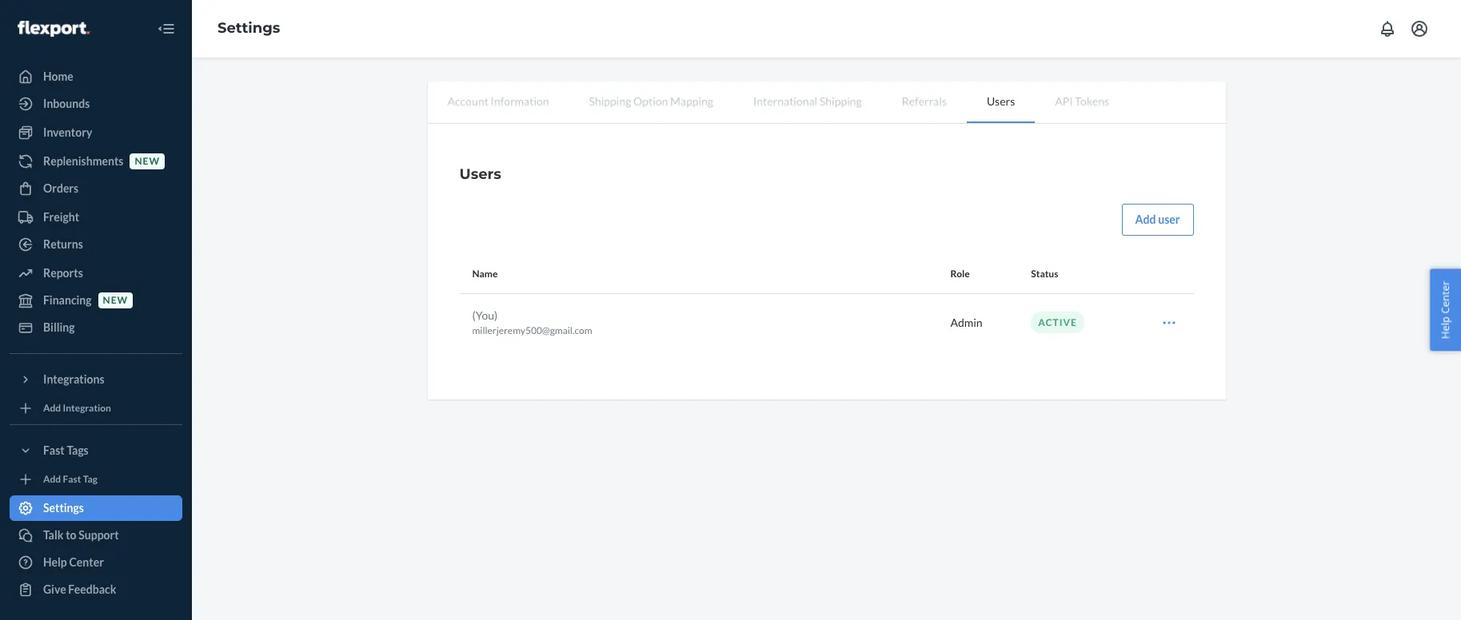 Task type: describe. For each thing, give the bounding box(es) containing it.
add for add fast tag
[[43, 474, 61, 486]]

account
[[448, 94, 489, 108]]

billing link
[[10, 315, 182, 341]]

shipping inside shipping option mapping tab
[[589, 94, 632, 108]]

api tokens tab
[[1036, 82, 1130, 122]]

home link
[[10, 64, 182, 90]]

tokens
[[1076, 94, 1110, 108]]

add user button
[[1122, 204, 1194, 236]]

fast tags
[[43, 444, 89, 458]]

1 vertical spatial help
[[43, 556, 67, 570]]

option
[[634, 94, 668, 108]]

name
[[472, 268, 498, 280]]

add fast tag link
[[10, 470, 182, 490]]

active
[[1039, 317, 1078, 329]]

open notifications image
[[1379, 19, 1398, 38]]

integration
[[63, 403, 111, 415]]

1 horizontal spatial settings link
[[218, 19, 280, 37]]

millerjeremy500@gmail.com
[[472, 325, 593, 337]]

inbounds
[[43, 97, 90, 110]]

reports link
[[10, 261, 182, 286]]

(you) millerjeremy500@gmail.com
[[472, 309, 593, 337]]

flexport logo image
[[18, 21, 89, 37]]

help center button
[[1431, 269, 1462, 352]]

fast tags button
[[10, 438, 182, 464]]

new for replenishments
[[135, 156, 160, 168]]

add integration
[[43, 403, 111, 415]]

freight link
[[10, 205, 182, 230]]

returns link
[[10, 232, 182, 258]]

give feedback
[[43, 583, 116, 597]]

add fast tag
[[43, 474, 98, 486]]

users inside tab
[[987, 94, 1016, 108]]

help center inside button
[[1439, 281, 1453, 340]]

billing
[[43, 321, 75, 334]]

1 horizontal spatial settings
[[218, 19, 280, 37]]

referrals tab
[[882, 82, 967, 122]]

center inside help center link
[[69, 556, 104, 570]]

orders link
[[10, 176, 182, 202]]

talk to support button
[[10, 523, 182, 549]]

financing
[[43, 294, 92, 307]]

returns
[[43, 238, 83, 251]]

support
[[79, 529, 119, 543]]

mapping
[[671, 94, 714, 108]]

feedback
[[68, 583, 116, 597]]

inventory link
[[10, 120, 182, 146]]

integrations button
[[10, 367, 182, 393]]

0 horizontal spatial help center
[[43, 556, 104, 570]]

shipping inside the international shipping tab
[[820, 94, 862, 108]]

information
[[491, 94, 549, 108]]

replenishments
[[43, 154, 124, 168]]

close navigation image
[[157, 19, 176, 38]]

integrations
[[43, 373, 105, 386]]



Task type: vqa. For each thing, say whether or not it's contained in the screenshot.
Add related to Add Fast Tag
yes



Task type: locate. For each thing, give the bounding box(es) containing it.
inventory
[[43, 126, 92, 139]]

international shipping tab
[[734, 82, 882, 122]]

new up orders link
[[135, 156, 160, 168]]

0 horizontal spatial center
[[69, 556, 104, 570]]

open account menu image
[[1411, 19, 1430, 38]]

0 vertical spatial center
[[1439, 281, 1453, 314]]

shipping option mapping
[[589, 94, 714, 108]]

talk
[[43, 529, 64, 543]]

users
[[987, 94, 1016, 108], [460, 166, 502, 183]]

1 vertical spatial settings link
[[10, 496, 182, 522]]

tags
[[67, 444, 89, 458]]

users left the api
[[987, 94, 1016, 108]]

2 shipping from the left
[[820, 94, 862, 108]]

1 vertical spatial settings
[[43, 502, 84, 515]]

add for add user
[[1136, 213, 1157, 226]]

add left "integration"
[[43, 403, 61, 415]]

0 vertical spatial settings
[[218, 19, 280, 37]]

settings
[[218, 19, 280, 37], [43, 502, 84, 515]]

api
[[1056, 94, 1074, 108]]

(you)
[[472, 309, 498, 322]]

new
[[135, 156, 160, 168], [103, 295, 128, 307]]

api tokens
[[1056, 94, 1110, 108]]

freight
[[43, 210, 79, 224]]

1 vertical spatial new
[[103, 295, 128, 307]]

1 horizontal spatial center
[[1439, 281, 1453, 314]]

add
[[1136, 213, 1157, 226], [43, 403, 61, 415], [43, 474, 61, 486]]

international shipping
[[754, 94, 862, 108]]

0 horizontal spatial shipping
[[589, 94, 632, 108]]

give feedback button
[[10, 578, 182, 603]]

shipping option mapping tab
[[569, 82, 734, 122]]

inbounds link
[[10, 91, 182, 117]]

add inside button
[[1136, 213, 1157, 226]]

0 horizontal spatial help
[[43, 556, 67, 570]]

0 horizontal spatial new
[[103, 295, 128, 307]]

help
[[1439, 317, 1453, 340], [43, 556, 67, 570]]

talk to support
[[43, 529, 119, 543]]

add user
[[1136, 213, 1181, 226]]

1 horizontal spatial new
[[135, 156, 160, 168]]

1 shipping from the left
[[589, 94, 632, 108]]

tab list
[[428, 82, 1226, 124]]

0 vertical spatial help center
[[1439, 281, 1453, 340]]

account information
[[448, 94, 549, 108]]

0 horizontal spatial settings link
[[10, 496, 182, 522]]

admin
[[951, 316, 983, 329]]

add for add integration
[[43, 403, 61, 415]]

1 vertical spatial add
[[43, 403, 61, 415]]

open user actions image
[[1162, 315, 1178, 331]]

status
[[1032, 268, 1059, 280]]

1 horizontal spatial help
[[1439, 317, 1453, 340]]

account information tab
[[428, 82, 569, 122]]

center
[[1439, 281, 1453, 314], [69, 556, 104, 570]]

tag
[[83, 474, 98, 486]]

role
[[951, 268, 970, 280]]

1 vertical spatial help center
[[43, 556, 104, 570]]

to
[[66, 529, 76, 543]]

fast left tag
[[63, 474, 81, 486]]

help center link
[[10, 551, 182, 576]]

users down the account on the left top of page
[[460, 166, 502, 183]]

fast inside dropdown button
[[43, 444, 65, 458]]

0 vertical spatial fast
[[43, 444, 65, 458]]

1 horizontal spatial users
[[987, 94, 1016, 108]]

new down the reports "link"
[[103, 295, 128, 307]]

1 vertical spatial fast
[[63, 474, 81, 486]]

add down fast tags
[[43, 474, 61, 486]]

0 vertical spatial new
[[135, 156, 160, 168]]

2 vertical spatial add
[[43, 474, 61, 486]]

orders
[[43, 182, 79, 195]]

shipping left option
[[589, 94, 632, 108]]

shipping right international
[[820, 94, 862, 108]]

new for financing
[[103, 295, 128, 307]]

fast
[[43, 444, 65, 458], [63, 474, 81, 486]]

1 horizontal spatial help center
[[1439, 281, 1453, 340]]

help center
[[1439, 281, 1453, 340], [43, 556, 104, 570]]

add integration link
[[10, 399, 182, 418]]

help inside button
[[1439, 317, 1453, 340]]

users tab
[[967, 82, 1036, 123]]

center inside help center button
[[1439, 281, 1453, 314]]

1 vertical spatial users
[[460, 166, 502, 183]]

add left user
[[1136, 213, 1157, 226]]

user
[[1159, 213, 1181, 226]]

reports
[[43, 266, 83, 280]]

0 vertical spatial help
[[1439, 317, 1453, 340]]

0 vertical spatial add
[[1136, 213, 1157, 226]]

1 horizontal spatial shipping
[[820, 94, 862, 108]]

shipping
[[589, 94, 632, 108], [820, 94, 862, 108]]

0 vertical spatial users
[[987, 94, 1016, 108]]

0 horizontal spatial settings
[[43, 502, 84, 515]]

0 horizontal spatial users
[[460, 166, 502, 183]]

international
[[754, 94, 818, 108]]

referrals
[[902, 94, 947, 108]]

fast left tags
[[43, 444, 65, 458]]

tab list containing account information
[[428, 82, 1226, 124]]

home
[[43, 70, 73, 83]]

1 vertical spatial center
[[69, 556, 104, 570]]

0 vertical spatial settings link
[[218, 19, 280, 37]]

give
[[43, 583, 66, 597]]

settings link
[[218, 19, 280, 37], [10, 496, 182, 522]]



